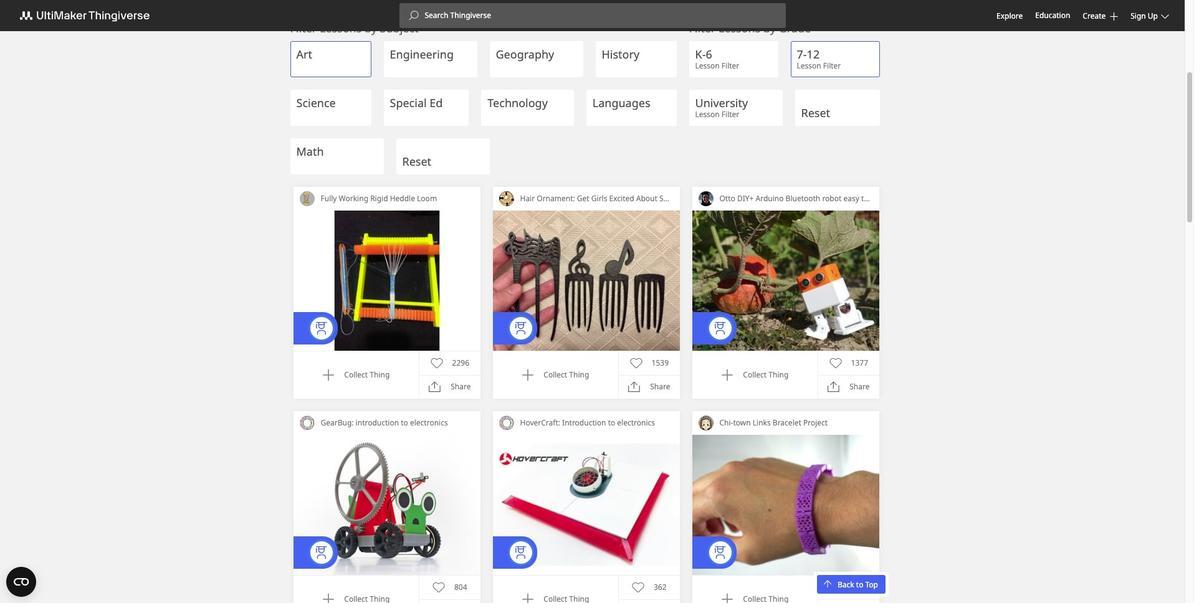 Task type: vqa. For each thing, say whether or not it's contained in the screenshot.
the otto diy+ arduino bluetooth robot easy to 3dprint
yes



Task type: locate. For each thing, give the bounding box(es) containing it.
avatar image for otto diy+ arduino bluetooth robot easy to 3dprint
[[699, 191, 714, 206]]

easy
[[844, 193, 860, 204]]

share down 2296
[[451, 382, 471, 392]]

2 horizontal spatial share link
[[828, 381, 870, 394]]

3 share from the left
[[850, 382, 870, 392]]

geography
[[496, 47, 555, 62]]

introduction
[[562, 418, 606, 428]]

1 horizontal spatial collect
[[544, 370, 568, 380]]

362 link
[[632, 582, 667, 594]]

girls
[[592, 193, 608, 204]]

like image left 2296
[[431, 357, 443, 370]]

hair ornament: get girls excited about stem!
[[520, 193, 681, 204]]

filter up art
[[290, 21, 317, 36]]

make card image
[[293, 211, 480, 351], [493, 211, 680, 351], [692, 211, 880, 351], [293, 435, 480, 576], [493, 435, 680, 576], [692, 435, 880, 576]]

avatar image for chi-town links bracelet project
[[699, 416, 714, 431]]

0 horizontal spatial share image
[[429, 381, 442, 394]]

1 collect thing link from the left
[[323, 369, 390, 382]]

2 horizontal spatial thing
[[769, 370, 789, 380]]

collect thing link up gearbug:
[[323, 369, 390, 382]]

collect thing link for 2296
[[323, 369, 390, 382]]

education link
[[1036, 9, 1071, 22]]

robot
[[823, 193, 842, 204]]

electronics inside the gearbug: introduction to electronics link
[[410, 418, 448, 428]]

electronics for hovercraft: introduction to electronics
[[618, 418, 655, 428]]

math
[[297, 144, 324, 159]]

filter inside university lesson filter
[[722, 109, 740, 120]]

1 share image from the left
[[429, 381, 442, 394]]

lesson up university
[[696, 60, 720, 71]]

collect for 1539
[[544, 370, 568, 380]]

0 horizontal spatial lessons
[[320, 21, 362, 36]]

share for 1377
[[850, 382, 870, 392]]

1 horizontal spatial add to collection image
[[522, 369, 535, 382]]

search control image
[[409, 11, 419, 21]]

hovercraft: introduction to electronics link
[[514, 412, 680, 435]]

to right introduction
[[608, 418, 616, 428]]

collect thing link up hovercraft:
[[522, 369, 589, 382]]

links
[[753, 418, 771, 428]]

0 horizontal spatial electronics
[[410, 418, 448, 428]]

reset down 7-12 lesson filter
[[802, 105, 831, 120]]

1 collect thing from the left
[[344, 370, 390, 380]]

filter lessons by grade
[[689, 21, 811, 36]]

to inside otto diy+ arduino bluetooth robot easy to 3dprint link
[[862, 193, 869, 204]]

like image up share image
[[630, 357, 643, 370]]

collect thing
[[344, 370, 390, 380], [544, 370, 589, 380], [743, 370, 789, 380]]

add to collection image for 1377
[[722, 369, 734, 382]]

reset
[[802, 105, 831, 120], [403, 154, 432, 169]]

0 horizontal spatial share
[[451, 382, 471, 392]]

2 share from the left
[[650, 382, 671, 392]]

by
[[365, 21, 377, 36], [764, 21, 776, 36]]

lessons
[[320, 21, 362, 36], [719, 21, 761, 36]]

rigid
[[370, 193, 388, 204]]

12
[[807, 47, 820, 62]]

2 collect thing link from the left
[[522, 369, 589, 382]]

plusicon image
[[1111, 12, 1119, 20]]

chi-town links bracelet project
[[720, 418, 828, 428]]

1 by from the left
[[365, 21, 377, 36]]

electronics down share image
[[618, 418, 655, 428]]

explore
[[997, 10, 1023, 21]]

lesson inside k-6 lesson filter
[[696, 60, 720, 71]]

lesson inside university lesson filter
[[696, 109, 720, 120]]

reset up loom
[[403, 154, 432, 169]]

make card image for introduction
[[293, 435, 480, 576]]

0 horizontal spatial add to collection image
[[323, 594, 335, 604]]

0 horizontal spatial collect thing
[[344, 370, 390, 380]]

languages
[[593, 95, 651, 110]]

university lesson filter
[[696, 95, 748, 120]]

2 collect from the left
[[544, 370, 568, 380]]

collect thing up 'introduction'
[[344, 370, 390, 380]]

1 horizontal spatial thing
[[570, 370, 589, 380]]

1 horizontal spatial share link
[[629, 381, 671, 394]]

avatar image left hovercraft:
[[499, 416, 514, 431]]

lessons up k-6 lesson filter
[[719, 21, 761, 36]]

lesson inside 7-12 lesson filter
[[797, 60, 822, 71]]

share image down 1377 link
[[828, 381, 841, 394]]

thing up introduction
[[570, 370, 589, 380]]

share image
[[429, 381, 442, 394], [828, 381, 841, 394]]

2 electronics from the left
[[618, 418, 655, 428]]

hair ornament: get girls excited about stem! link
[[514, 187, 681, 211]]

to left top
[[857, 580, 864, 590]]

2 horizontal spatial collect
[[743, 370, 767, 380]]

heddle
[[390, 193, 415, 204]]

1 horizontal spatial lessons
[[719, 21, 761, 36]]

0 horizontal spatial by
[[365, 21, 377, 36]]

share
[[451, 382, 471, 392], [650, 382, 671, 392], [850, 382, 870, 392]]

share down 1377
[[850, 382, 870, 392]]

about
[[637, 193, 658, 204]]

1 horizontal spatial share image
[[828, 381, 841, 394]]

0 horizontal spatial collect
[[344, 370, 368, 380]]

electronics
[[410, 418, 448, 428], [618, 418, 655, 428]]

avatar image for fully working rigid heddle loom
[[300, 191, 315, 206]]

fully
[[321, 193, 337, 204]]

stem!
[[660, 193, 681, 204]]

3dprint
[[871, 193, 898, 204]]

collect up gearbug:
[[344, 370, 368, 380]]

avatar image left chi-
[[699, 416, 714, 431]]

1 lessons from the left
[[320, 21, 362, 36]]

1 share from the left
[[451, 382, 471, 392]]

0 horizontal spatial share link
[[429, 381, 471, 394]]

sign up button
[[1131, 10, 1173, 21]]

to inside the gearbug: introduction to electronics link
[[401, 418, 408, 428]]

special
[[390, 95, 427, 110]]

open widget image
[[6, 567, 36, 597]]

1 horizontal spatial electronics
[[618, 418, 655, 428]]

1 horizontal spatial share
[[650, 382, 671, 392]]

avatar image left gearbug:
[[300, 416, 315, 431]]

1377
[[852, 358, 869, 368]]

add to collection image
[[722, 369, 734, 382], [323, 594, 335, 604], [522, 594, 535, 604]]

make card image for ornament:
[[493, 211, 680, 351]]

collect
[[344, 370, 368, 380], [544, 370, 568, 380], [743, 370, 767, 380]]

create
[[1083, 10, 1106, 21]]

make card image for working
[[293, 211, 480, 351]]

up
[[1148, 10, 1159, 21]]

like image left 804
[[433, 582, 445, 594]]

filter down k-6 lesson filter
[[722, 109, 740, 120]]

share link down 2296 'link'
[[429, 381, 471, 394]]

share link down 1377 link
[[828, 381, 870, 394]]

collect thing for 2296
[[344, 370, 390, 380]]

2 by from the left
[[764, 21, 776, 36]]

filter right 12
[[824, 60, 841, 71]]

avatar image left hair
[[499, 191, 514, 206]]

like image left "362"
[[632, 582, 645, 594]]

lesson
[[696, 60, 720, 71], [797, 60, 822, 71], [696, 109, 720, 120]]

2 horizontal spatial share
[[850, 382, 870, 392]]

0 horizontal spatial thing
[[370, 370, 390, 380]]

2 horizontal spatial add to collection image
[[722, 594, 734, 604]]

avatar image left otto
[[699, 191, 714, 206]]

lesson down k-6 lesson filter
[[696, 109, 720, 120]]

share link for 1539
[[629, 381, 671, 394]]

to right 'introduction'
[[401, 418, 408, 428]]

electronics for gearbug: introduction to electronics
[[410, 418, 448, 428]]

to inside hovercraft: introduction to electronics link
[[608, 418, 616, 428]]

k-6 lesson filter
[[696, 47, 740, 71]]

lessons left subject
[[320, 21, 362, 36]]

2 thing from the left
[[570, 370, 589, 380]]

add to collection image for 2296
[[323, 369, 335, 382]]

0 horizontal spatial reset
[[403, 154, 432, 169]]

electronics right 'introduction'
[[410, 418, 448, 428]]

3 collect thing from the left
[[743, 370, 789, 380]]

like image
[[431, 357, 443, 370], [830, 357, 842, 370], [832, 582, 844, 594]]

1 horizontal spatial collect thing link
[[522, 369, 589, 382]]

share link down 1539 link
[[629, 381, 671, 394]]

by left grade
[[764, 21, 776, 36]]

2 collect thing from the left
[[544, 370, 589, 380]]

1 horizontal spatial reset
[[802, 105, 831, 120]]

2 horizontal spatial collect thing
[[743, 370, 789, 380]]

collect thing link
[[323, 369, 390, 382], [522, 369, 589, 382], [722, 369, 789, 382]]

otto
[[720, 193, 736, 204]]

to
[[862, 193, 869, 204], [401, 418, 408, 428], [608, 418, 616, 428], [857, 580, 864, 590]]

add to collection image for 804
[[323, 594, 335, 604]]

0 vertical spatial reset
[[802, 105, 831, 120]]

filter
[[290, 21, 317, 36], [689, 21, 716, 36], [722, 60, 740, 71], [824, 60, 841, 71], [722, 109, 740, 120]]

grade
[[779, 21, 811, 36]]

7-12 lesson filter
[[797, 47, 841, 71]]

collect up hovercraft:
[[544, 370, 568, 380]]

avatar image left fully
[[300, 191, 315, 206]]

arduino
[[756, 193, 784, 204]]

1 horizontal spatial collect thing
[[544, 370, 589, 380]]

3 collect from the left
[[743, 370, 767, 380]]

create button
[[1083, 10, 1119, 21]]

1 collect from the left
[[344, 370, 368, 380]]

1 share link from the left
[[429, 381, 471, 394]]

thing
[[370, 370, 390, 380], [570, 370, 589, 380], [769, 370, 789, 380]]

to right easy
[[862, 193, 869, 204]]

filter right 6
[[722, 60, 740, 71]]

add to collection image for 362
[[522, 594, 535, 604]]

2 lessons from the left
[[719, 21, 761, 36]]

thing up chi-town links bracelet project at the bottom right of the page
[[769, 370, 789, 380]]

collect up links
[[743, 370, 767, 380]]

1 thing from the left
[[370, 370, 390, 380]]

lesson down grade
[[797, 60, 822, 71]]

3 share link from the left
[[828, 381, 870, 394]]

2296 link
[[431, 357, 470, 370]]

avatar image
[[300, 191, 315, 206], [499, 191, 514, 206], [699, 191, 714, 206], [300, 416, 315, 431], [499, 416, 514, 431], [699, 416, 714, 431]]

1 horizontal spatial by
[[764, 21, 776, 36]]

collect thing for 1539
[[544, 370, 589, 380]]

share link for 1377
[[828, 381, 870, 394]]

fully working rigid heddle loom link
[[315, 187, 480, 211]]

1 electronics from the left
[[410, 418, 448, 428]]

collect thing link up links
[[722, 369, 789, 382]]

back to top button
[[817, 576, 886, 594]]

2 share link from the left
[[629, 381, 671, 394]]

back to top
[[838, 580, 879, 590]]

hair
[[520, 193, 535, 204]]

Search Thingiverse text field
[[419, 11, 786, 21]]

add to collection image for 1539
[[522, 369, 535, 382]]

by left subject
[[365, 21, 377, 36]]

1 vertical spatial reset
[[403, 154, 432, 169]]

share down the 1539
[[650, 382, 671, 392]]

share image down 2296 'link'
[[429, 381, 442, 394]]

education
[[1036, 10, 1071, 21]]

town
[[734, 418, 751, 428]]

add to collection image
[[323, 369, 335, 382], [522, 369, 535, 382], [722, 594, 734, 604]]

collect thing up introduction
[[544, 370, 589, 380]]

bluetooth
[[786, 193, 821, 204]]

0 horizontal spatial add to collection image
[[323, 369, 335, 382]]

electronics inside hovercraft: introduction to electronics link
[[618, 418, 655, 428]]

like image left 1377
[[830, 357, 842, 370]]

3 thing from the left
[[769, 370, 789, 380]]

collect thing link for 1539
[[522, 369, 589, 382]]

804 link
[[433, 582, 467, 594]]

2 share image from the left
[[828, 381, 841, 394]]

bracelet
[[773, 418, 802, 428]]

2 horizontal spatial add to collection image
[[722, 369, 734, 382]]

collect thing for 1377
[[743, 370, 789, 380]]

collect thing link for 1377
[[722, 369, 789, 382]]

3 collect thing link from the left
[[722, 369, 789, 382]]

like image
[[630, 357, 643, 370], [433, 582, 445, 594], [632, 582, 645, 594]]

1 horizontal spatial add to collection image
[[522, 594, 535, 604]]

2 horizontal spatial collect thing link
[[722, 369, 789, 382]]

thing up 'introduction'
[[370, 370, 390, 380]]

0 horizontal spatial collect thing link
[[323, 369, 390, 382]]

collect thing up links
[[743, 370, 789, 380]]



Task type: describe. For each thing, give the bounding box(es) containing it.
lessons for subject
[[320, 21, 362, 36]]

by for subject
[[365, 21, 377, 36]]

ornament:
[[537, 193, 575, 204]]

collect for 1377
[[743, 370, 767, 380]]

special ed
[[390, 95, 443, 110]]

collect for 2296
[[344, 370, 368, 380]]

like image for 1377
[[830, 357, 842, 370]]

introduction
[[356, 418, 399, 428]]

subject
[[380, 21, 419, 36]]

excited
[[610, 193, 635, 204]]

like image right scrollupicon
[[832, 582, 844, 594]]

diy+
[[738, 193, 754, 204]]

gearbug: introduction to electronics
[[321, 418, 448, 428]]

like image for 362
[[632, 582, 645, 594]]

ed
[[430, 95, 443, 110]]

chi-town links bracelet project link
[[714, 412, 880, 435]]

otto diy+ arduino bluetooth robot easy to 3dprint
[[720, 193, 898, 204]]

to inside back to top button
[[857, 580, 864, 590]]

hovercraft:
[[520, 418, 561, 428]]

like image for 1539
[[630, 357, 643, 370]]

make card image for diy+
[[692, 211, 880, 351]]

share link for 2296
[[429, 381, 471, 394]]

6
[[706, 47, 713, 62]]

makerbot logo image
[[12, 8, 165, 23]]

filter inside k-6 lesson filter
[[722, 60, 740, 71]]

thing for 1539
[[570, 370, 589, 380]]

362
[[654, 582, 667, 593]]

sign
[[1131, 10, 1147, 21]]

scrollupicon image
[[824, 580, 832, 588]]

history
[[602, 47, 640, 62]]

fully working rigid heddle loom
[[321, 193, 437, 204]]

filter inside 7-12 lesson filter
[[824, 60, 841, 71]]

804
[[455, 582, 467, 593]]

avatar image for hovercraft: introduction to electronics
[[499, 416, 514, 431]]

technology
[[488, 95, 548, 110]]

k-
[[696, 47, 706, 62]]

2296
[[452, 358, 470, 368]]

working
[[339, 193, 369, 204]]

filter lessons by subject
[[290, 21, 419, 36]]

gearbug: introduction to electronics link
[[315, 412, 480, 435]]

art
[[297, 47, 312, 62]]

math reset
[[297, 144, 432, 169]]

by for grade
[[764, 21, 776, 36]]

gearbug:
[[321, 418, 354, 428]]

share image for 1377
[[828, 381, 841, 394]]

top
[[866, 580, 879, 590]]

1377 link
[[830, 357, 869, 370]]

sign up
[[1131, 10, 1159, 21]]

project
[[804, 418, 828, 428]]

7-
[[797, 47, 807, 62]]

make card image for town
[[692, 435, 880, 576]]

make card image for introduction
[[493, 435, 680, 576]]

otto diy+ arduino bluetooth robot easy to 3dprint link
[[714, 187, 898, 211]]

lesson for 7-
[[797, 60, 822, 71]]

1539 link
[[630, 357, 669, 370]]

filter up k-
[[689, 21, 716, 36]]

share for 1539
[[650, 382, 671, 392]]

engineering
[[390, 47, 454, 62]]

thing for 1377
[[769, 370, 789, 380]]

lesson for k-
[[696, 60, 720, 71]]

loom
[[417, 193, 437, 204]]

lessons for grade
[[719, 21, 761, 36]]

1539
[[652, 358, 669, 368]]

reset inside math reset
[[403, 154, 432, 169]]

get
[[577, 193, 590, 204]]

share for 2296
[[451, 382, 471, 392]]

avatar image for gearbug: introduction to electronics
[[300, 416, 315, 431]]

explore button
[[997, 10, 1023, 21]]

like image for 804
[[433, 582, 445, 594]]

like image for 2296
[[431, 357, 443, 370]]

science
[[297, 95, 336, 110]]

share image for 2296
[[429, 381, 442, 394]]

hovercraft: introduction to electronics
[[520, 418, 655, 428]]

university
[[696, 95, 748, 110]]

thing for 2296
[[370, 370, 390, 380]]

back
[[838, 580, 855, 590]]

chi-
[[720, 418, 734, 428]]

share image
[[629, 381, 641, 394]]

avatar image for hair ornament: get girls excited about stem!
[[499, 191, 514, 206]]



